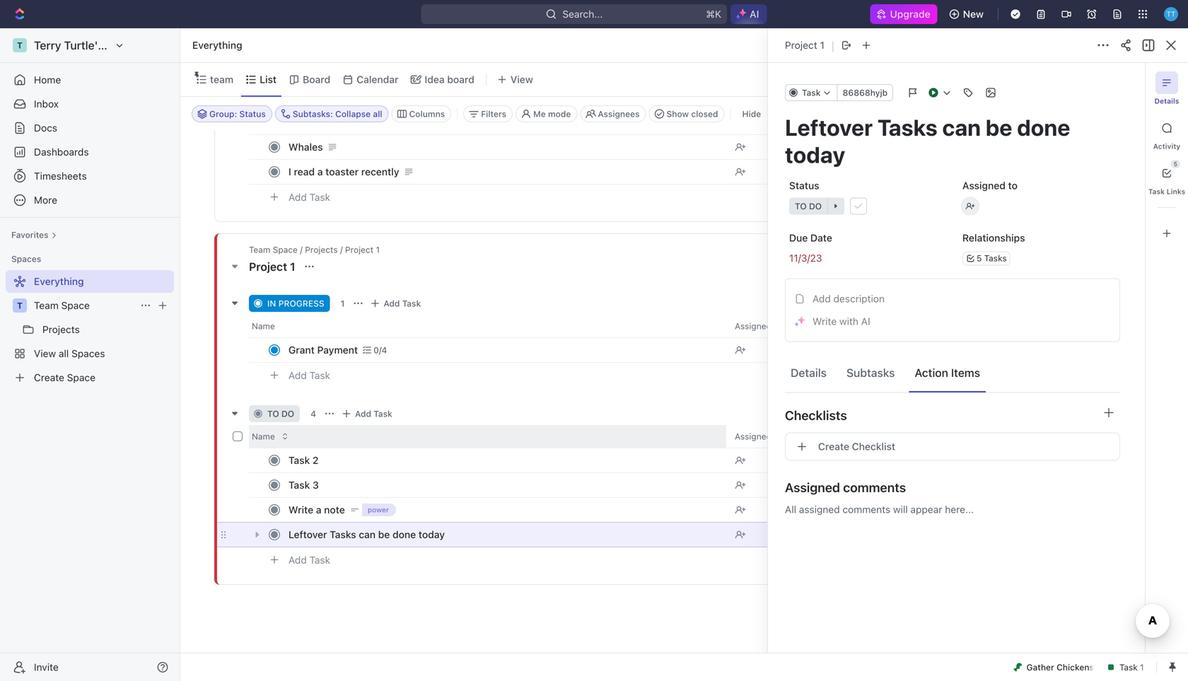 Task type: locate. For each thing, give the bounding box(es) containing it.
assignee
[[735, 321, 771, 331], [735, 431, 771, 441]]

columns
[[409, 109, 445, 119]]

everything link up 'team'
[[189, 37, 246, 54]]

view up me mode dropdown button
[[511, 74, 533, 85]]

items
[[951, 366, 980, 379]]

create inside button
[[818, 441, 850, 452]]

hide inside dropdown button
[[980, 74, 1002, 85]]

1
[[820, 39, 825, 51], [376, 245, 380, 255], [290, 260, 295, 273], [341, 298, 345, 308]]

assignee button down checklists
[[726, 425, 840, 448]]

0 horizontal spatial ai
[[750, 8, 759, 20]]

space
[[273, 245, 298, 255], [61, 300, 90, 311], [67, 372, 95, 383]]

t left terry
[[17, 40, 23, 50]]

projects down team space at the left top
[[42, 324, 80, 335]]

add down grant
[[289, 370, 307, 381]]

ai button
[[731, 4, 767, 24]]

1 vertical spatial comments
[[843, 504, 891, 515]]

tree
[[6, 270, 174, 389]]

1 vertical spatial write
[[289, 504, 313, 516]]

0 horizontal spatial to
[[267, 409, 279, 419]]

do up due date at the right
[[809, 201, 822, 211]]

1 horizontal spatial create
[[818, 441, 850, 452]]

5 for 5 tasks
[[977, 253, 982, 263]]

all up create space
[[59, 348, 69, 359]]

hide right search
[[980, 74, 1002, 85]]

space up projects link on the left of page
[[61, 300, 90, 311]]

projects
[[305, 245, 338, 255], [42, 324, 80, 335]]

add task down grant
[[289, 370, 330, 381]]

0 horizontal spatial assigned
[[785, 480, 840, 495]]

checklists button
[[785, 399, 1120, 433]]

0 horizontal spatial hide
[[742, 109, 761, 119]]

2 vertical spatial space
[[67, 372, 95, 383]]

write left with
[[813, 315, 837, 327]]

0 vertical spatial comments
[[843, 480, 906, 495]]

2 vertical spatial project
[[249, 260, 287, 273]]

t inside tree
[[17, 301, 23, 311]]

0 vertical spatial status
[[239, 109, 266, 119]]

add task right 4
[[355, 409, 392, 419]]

create down the view all spaces
[[34, 372, 64, 383]]

tree containing everything
[[6, 270, 174, 389]]

1 vertical spatial create
[[818, 441, 850, 452]]

1 t from the top
[[17, 40, 23, 50]]

1 vertical spatial t
[[17, 301, 23, 311]]

2 horizontal spatial to
[[1008, 180, 1018, 191]]

team up project 1
[[249, 245, 270, 255]]

1 horizontal spatial project
[[345, 245, 374, 255]]

1 vertical spatial ai
[[861, 315, 870, 327]]

create down checklists
[[818, 441, 850, 452]]

view for view all spaces
[[34, 348, 56, 359]]

details up checklists
[[791, 366, 827, 379]]

1 horizontal spatial ai
[[861, 315, 870, 327]]

grant payment
[[289, 344, 358, 356]]

show closed button
[[649, 105, 725, 122]]

0 vertical spatial view
[[511, 74, 533, 85]]

all right collapse
[[373, 109, 382, 119]]

2 / from the left
[[340, 245, 343, 255]]

Edit task name text field
[[785, 114, 1120, 168]]

power
[[368, 506, 389, 514]]

write down task 3
[[289, 504, 313, 516]]

create for create space
[[34, 372, 64, 383]]

assigned up relationships
[[963, 180, 1006, 191]]

1 inside "project 1 |"
[[820, 39, 825, 51]]

0 vertical spatial to
[[1008, 180, 1018, 191]]

i read a toaster recently link
[[285, 162, 724, 182]]

relationships
[[963, 232, 1025, 244]]

0 vertical spatial projects
[[305, 245, 338, 255]]

0 vertical spatial assigned
[[963, 180, 1006, 191]]

3
[[313, 479, 319, 491]]

1 vertical spatial name button
[[249, 425, 726, 448]]

0 horizontal spatial details
[[791, 366, 827, 379]]

2 name button from the top
[[249, 425, 726, 448]]

everything link up team space 'link'
[[6, 270, 171, 293]]

tasks for leftover
[[330, 529, 356, 540]]

subtasks button
[[841, 360, 901, 386]]

0 vertical spatial space
[[273, 245, 298, 255]]

1 vertical spatial everything
[[34, 276, 84, 287]]

inbox
[[34, 98, 59, 110]]

1 vertical spatial status
[[789, 180, 820, 191]]

add task down read
[[289, 191, 330, 203]]

1 horizontal spatial /
[[340, 245, 343, 255]]

everything up 'team'
[[192, 39, 242, 51]]

spaces up create space link
[[71, 348, 105, 359]]

1 horizontal spatial details
[[1155, 97, 1179, 105]]

in
[[267, 298, 276, 308]]

1 vertical spatial assignee button
[[726, 425, 840, 448]]

‎task 2 link
[[285, 450, 724, 471]]

assigned up assigned
[[785, 480, 840, 495]]

add task button right 4
[[338, 405, 398, 422]]

0 vertical spatial 5
[[1174, 161, 1178, 167]]

1 vertical spatial hide
[[742, 109, 761, 119]]

add up write with ai
[[813, 293, 831, 304]]

filters button
[[463, 105, 513, 122]]

1 horizontal spatial assigned
[[963, 180, 1006, 191]]

add task button down grant
[[282, 367, 336, 384]]

0 vertical spatial name button
[[249, 315, 726, 337]]

0 vertical spatial tasks
[[984, 253, 1007, 263]]

2 t from the top
[[17, 301, 23, 311]]

space inside team space 'link'
[[61, 300, 90, 311]]

1 horizontal spatial tasks
[[984, 253, 1007, 263]]

power button
[[362, 503, 399, 519]]

to do inside dropdown button
[[795, 201, 822, 211]]

t for team space, , element at the left top
[[17, 301, 23, 311]]

Search tasks... text field
[[1038, 103, 1180, 124]]

terry turtle's workspace
[[34, 39, 165, 52]]

everything up team space at the left top
[[34, 276, 84, 287]]

tasks inside 'leftover tasks can be done today' link
[[330, 529, 356, 540]]

assignee button for 4
[[726, 425, 840, 448]]

1 horizontal spatial to do
[[795, 201, 822, 211]]

1 vertical spatial to
[[795, 201, 807, 211]]

spaces
[[11, 254, 41, 264], [71, 348, 105, 359]]

assigned inside dropdown button
[[785, 480, 840, 495]]

i
[[289, 166, 291, 178]]

write with ai button
[[790, 310, 1115, 333]]

0 horizontal spatial tasks
[[330, 529, 356, 540]]

terry turtle's wormspace, , element
[[13, 38, 27, 52]]

0 vertical spatial t
[[17, 40, 23, 50]]

1 horizontal spatial to
[[795, 201, 807, 211]]

0 vertical spatial everything link
[[189, 37, 246, 54]]

project inside "project 1 |"
[[785, 39, 818, 51]]

name button for 1
[[249, 315, 726, 337]]

0 horizontal spatial team
[[34, 300, 59, 311]]

to do up due date at the right
[[795, 201, 822, 211]]

1 vertical spatial all
[[59, 348, 69, 359]]

do inside dropdown button
[[809, 201, 822, 211]]

team for team space / projects / project 1
[[249, 245, 270, 255]]

0 vertical spatial a
[[317, 166, 323, 178]]

0 vertical spatial all
[[373, 109, 382, 119]]

team
[[210, 74, 234, 85]]

1 vertical spatial view
[[34, 348, 56, 359]]

assignee button
[[726, 315, 840, 337], [726, 425, 840, 448]]

tasks left can
[[330, 529, 356, 540]]

view inside "sidebar" navigation
[[34, 348, 56, 359]]

write inside button
[[813, 315, 837, 327]]

docs
[[34, 122, 57, 134]]

invite
[[34, 661, 59, 673]]

0/4 button
[[361, 343, 389, 357]]

0 vertical spatial create
[[34, 372, 64, 383]]

1 / from the left
[[300, 245, 303, 255]]

1 vertical spatial details
[[791, 366, 827, 379]]

team
[[249, 245, 270, 255], [34, 300, 59, 311]]

favorites
[[11, 230, 49, 240]]

here...
[[945, 504, 974, 515]]

tt
[[1167, 10, 1176, 18]]

everything inside tree
[[34, 276, 84, 287]]

collapse
[[335, 109, 371, 119]]

tt button
[[1160, 3, 1183, 25]]

subtasks
[[847, 366, 895, 379]]

5 inside button
[[1174, 161, 1178, 167]]

1 name button from the top
[[249, 315, 726, 337]]

tasks down relationships
[[984, 253, 1007, 263]]

0 horizontal spatial write
[[289, 504, 313, 516]]

can
[[359, 529, 376, 540]]

0 vertical spatial write
[[813, 315, 837, 327]]

0 horizontal spatial everything
[[34, 276, 84, 287]]

a left "note"
[[316, 504, 322, 516]]

hide right 'closed' on the right of page
[[742, 109, 761, 119]]

2 vertical spatial to
[[267, 409, 279, 419]]

0 horizontal spatial all
[[59, 348, 69, 359]]

checklists
[[785, 408, 847, 423]]

filters
[[481, 109, 507, 119]]

status
[[239, 109, 266, 119], [789, 180, 820, 191]]

hide inside button
[[742, 109, 761, 119]]

comments down assigned comments
[[843, 504, 891, 515]]

tasks for 5
[[984, 253, 1007, 263]]

0 vertical spatial details
[[1155, 97, 1179, 105]]

timesheets link
[[6, 165, 174, 187]]

1 horizontal spatial view
[[511, 74, 533, 85]]

task sidebar navigation tab list
[[1149, 71, 1186, 245]]

create for create checklist
[[818, 441, 850, 452]]

task 3
[[289, 479, 319, 491]]

inbox link
[[6, 93, 174, 115]]

1 horizontal spatial team
[[249, 245, 270, 255]]

status up the due
[[789, 180, 820, 191]]

ai right ⌘k
[[750, 8, 759, 20]]

t inside 'element'
[[17, 40, 23, 50]]

add task for add task button under leftover
[[289, 554, 330, 566]]

0 vertical spatial do
[[809, 201, 822, 211]]

create space link
[[6, 366, 171, 389]]

spaces down favorites
[[11, 254, 41, 264]]

0 vertical spatial hide
[[980, 74, 1002, 85]]

/
[[300, 245, 303, 255], [340, 245, 343, 255]]

a right read
[[317, 166, 323, 178]]

space inside create space link
[[67, 372, 95, 383]]

toaster
[[326, 166, 359, 178]]

1 horizontal spatial write
[[813, 315, 837, 327]]

to do left 4
[[267, 409, 294, 419]]

team inside 'link'
[[34, 300, 59, 311]]

1 vertical spatial do
[[282, 409, 294, 419]]

1 vertical spatial everything link
[[6, 270, 171, 293]]

2 horizontal spatial project
[[785, 39, 818, 51]]

0 vertical spatial assignee button
[[726, 315, 840, 337]]

projects up the progress
[[305, 245, 338, 255]]

assigned for assigned to
[[963, 180, 1006, 191]]

favorites button
[[6, 226, 63, 243]]

1 vertical spatial team
[[34, 300, 59, 311]]

everything for everything link in the tree
[[34, 276, 84, 287]]

view inside button
[[511, 74, 533, 85]]

0 horizontal spatial create
[[34, 372, 64, 383]]

0 vertical spatial everything
[[192, 39, 242, 51]]

0 horizontal spatial project
[[249, 260, 287, 273]]

assignees button
[[580, 105, 646, 122]]

t left team space at the left top
[[17, 301, 23, 311]]

do left 4
[[282, 409, 294, 419]]

to up the due
[[795, 201, 807, 211]]

0 horizontal spatial spaces
[[11, 254, 41, 264]]

5 button
[[1156, 160, 1181, 185]]

0 horizontal spatial projects
[[42, 324, 80, 335]]

to left 4
[[267, 409, 279, 419]]

all
[[785, 504, 797, 515]]

write a note
[[289, 504, 345, 516]]

project for project 1
[[249, 260, 287, 273]]

i read a toaster recently
[[289, 166, 399, 178]]

status right group:
[[239, 109, 266, 119]]

appear
[[911, 504, 943, 515]]

add down leftover
[[289, 554, 307, 566]]

workspace
[[107, 39, 165, 52]]

1 vertical spatial assignee
[[735, 431, 771, 441]]

1 horizontal spatial do
[[809, 201, 822, 211]]

leftover
[[289, 529, 327, 540]]

everything link inside tree
[[6, 270, 171, 293]]

space up project 1
[[273, 245, 298, 255]]

1 vertical spatial projects
[[42, 324, 80, 335]]

1 vertical spatial 5
[[977, 253, 982, 263]]

comments up all assigned comments will appear here...
[[843, 480, 906, 495]]

1 assignee button from the top
[[726, 315, 840, 337]]

1 horizontal spatial hide
[[980, 74, 1002, 85]]

add task button up 0/4
[[367, 295, 427, 312]]

add task for add task button below grant
[[289, 370, 330, 381]]

0 horizontal spatial 5
[[977, 253, 982, 263]]

0 vertical spatial team
[[249, 245, 270, 255]]

2 assignee button from the top
[[726, 425, 840, 448]]

5
[[1174, 161, 1178, 167], [977, 253, 982, 263]]

details up activity
[[1155, 97, 1179, 105]]

86868hyjb button
[[837, 84, 893, 101]]

spaces inside view all spaces link
[[71, 348, 105, 359]]

upgrade link
[[870, 4, 938, 24]]

1 vertical spatial assigned
[[785, 480, 840, 495]]

1 vertical spatial space
[[61, 300, 90, 311]]

create inside tree
[[34, 372, 64, 383]]

projects inside projects link
[[42, 324, 80, 335]]

add task
[[289, 191, 330, 203], [384, 298, 421, 308], [289, 370, 330, 381], [355, 409, 392, 419], [289, 554, 330, 566]]

project for project 1 |
[[785, 39, 818, 51]]

write
[[813, 315, 837, 327], [289, 504, 313, 516]]

0 vertical spatial spaces
[[11, 254, 41, 264]]

5 down activity
[[1174, 161, 1178, 167]]

0 horizontal spatial everything link
[[6, 270, 171, 293]]

ai right with
[[861, 315, 870, 327]]

0 vertical spatial project
[[785, 39, 818, 51]]

do
[[809, 201, 822, 211], [282, 409, 294, 419]]

0 horizontal spatial to do
[[267, 409, 294, 419]]

space down view all spaces link
[[67, 372, 95, 383]]

team space / projects / project 1
[[249, 245, 380, 255]]

0 horizontal spatial view
[[34, 348, 56, 359]]

4
[[311, 409, 316, 419]]

team right team space, , element at the left top
[[34, 300, 59, 311]]

view up create space
[[34, 348, 56, 359]]

1 vertical spatial tasks
[[330, 529, 356, 540]]

1 horizontal spatial everything
[[192, 39, 242, 51]]

task inside task sidebar navigation tab list
[[1149, 187, 1165, 196]]

2 assignee from the top
[[735, 431, 771, 441]]

1 vertical spatial name
[[252, 431, 275, 441]]

add task down leftover
[[289, 554, 330, 566]]

0 vertical spatial assignee
[[735, 321, 771, 331]]

0 horizontal spatial status
[[239, 109, 266, 119]]

turtle's
[[64, 39, 104, 52]]

5 tasks
[[977, 253, 1007, 263]]

1 horizontal spatial status
[[789, 180, 820, 191]]

5 for 5
[[1174, 161, 1178, 167]]

search...
[[563, 8, 603, 20]]

1 horizontal spatial 5
[[1174, 161, 1178, 167]]

a inside i read a toaster recently link
[[317, 166, 323, 178]]

to up relationships
[[1008, 180, 1018, 191]]

5 down relationships
[[977, 253, 982, 263]]

assignee button up details button
[[726, 315, 840, 337]]

all inside tree
[[59, 348, 69, 359]]

1 horizontal spatial all
[[373, 109, 382, 119]]

1 horizontal spatial spaces
[[71, 348, 105, 359]]

0 horizontal spatial /
[[300, 245, 303, 255]]

hide
[[980, 74, 1002, 85], [742, 109, 761, 119]]

1 assignee from the top
[[735, 321, 771, 331]]

‎task
[[289, 454, 310, 466]]

view all spaces
[[34, 348, 105, 359]]

all assigned comments will appear here...
[[785, 504, 974, 515]]



Task type: vqa. For each thing, say whether or not it's contained in the screenshot.
Sharing
no



Task type: describe. For each thing, give the bounding box(es) containing it.
create checklist button
[[785, 433, 1120, 461]]

me mode button
[[516, 105, 577, 122]]

me mode
[[533, 109, 571, 119]]

11/3/23 button
[[785, 246, 947, 271]]

86868hyjb
[[843, 88, 888, 98]]

view for view
[[511, 74, 533, 85]]

add up 0/4
[[384, 298, 400, 308]]

task button
[[785, 84, 838, 101]]

create space
[[34, 372, 95, 383]]

read
[[294, 166, 315, 178]]

to inside dropdown button
[[795, 201, 807, 211]]

calendar link
[[354, 70, 399, 89]]

assignee for 1
[[735, 321, 771, 331]]

whales link
[[285, 137, 724, 157]]

new
[[963, 8, 984, 20]]

1 name from the top
[[252, 321, 275, 331]]

group: status
[[209, 109, 266, 119]]

assigned comments button
[[785, 471, 1120, 505]]

project 1
[[249, 260, 298, 273]]

1 vertical spatial to do
[[267, 409, 294, 419]]

me
[[533, 109, 546, 119]]

more
[[34, 194, 57, 206]]

2
[[313, 454, 319, 466]]

task inside task dropdown button
[[802, 88, 821, 98]]

write with ai
[[813, 315, 870, 327]]

show
[[667, 109, 689, 119]]

2 name from the top
[[252, 431, 275, 441]]

add description
[[813, 293, 885, 304]]

tree inside "sidebar" navigation
[[6, 270, 174, 389]]

add task button down read
[[282, 189, 336, 206]]

due
[[789, 232, 808, 244]]

details inside task sidebar navigation tab list
[[1155, 97, 1179, 105]]

today
[[419, 529, 445, 540]]

idea board link
[[422, 70, 475, 89]]

show closed
[[667, 109, 718, 119]]

add task for add task button underneath read
[[289, 191, 330, 203]]

home
[[34, 74, 61, 86]]

⌘k
[[706, 8, 722, 20]]

space for create space
[[67, 372, 95, 383]]

team space, , element
[[13, 298, 27, 313]]

add down read
[[289, 191, 307, 203]]

closed
[[691, 109, 718, 119]]

grant
[[289, 344, 315, 356]]

more button
[[6, 189, 174, 211]]

hide button
[[963, 70, 1006, 89]]

assignee for 4
[[735, 431, 771, 441]]

0 horizontal spatial do
[[282, 409, 294, 419]]

0 vertical spatial ai
[[750, 8, 759, 20]]

write for write a note
[[289, 504, 313, 516]]

description
[[834, 293, 885, 304]]

add task button down leftover
[[282, 552, 336, 569]]

add task up 0/4
[[384, 298, 421, 308]]

action items button
[[909, 360, 986, 386]]

idea board
[[425, 74, 475, 85]]

task inside task 3 link
[[289, 479, 310, 491]]

team space link
[[34, 294, 134, 317]]

checklist
[[852, 441, 896, 452]]

projects link
[[42, 318, 171, 341]]

timesheets
[[34, 170, 87, 182]]

hide for hide button in the right of the page
[[742, 109, 761, 119]]

space for team space / projects / project 1
[[273, 245, 298, 255]]

board
[[303, 74, 330, 85]]

view button
[[492, 63, 611, 96]]

subtasks: collapse all
[[293, 109, 382, 119]]

payment
[[317, 344, 358, 356]]

calendar
[[357, 74, 399, 85]]

action
[[915, 366, 948, 379]]

sidebar navigation
[[0, 28, 183, 681]]

assigned for assigned comments
[[785, 480, 840, 495]]

comments inside assigned comments dropdown button
[[843, 480, 906, 495]]

assignees
[[598, 109, 640, 119]]

list link
[[257, 70, 277, 89]]

action items
[[915, 366, 980, 379]]

create checklist
[[818, 441, 896, 452]]

task 3 link
[[285, 475, 724, 495]]

idea
[[425, 74, 445, 85]]

done
[[393, 529, 416, 540]]

name button for 4
[[249, 425, 726, 448]]

1 horizontal spatial everything link
[[189, 37, 246, 54]]

leftover tasks can be done today link
[[285, 524, 724, 545]]

1 vertical spatial a
[[316, 504, 322, 516]]

board
[[447, 74, 475, 85]]

terry
[[34, 39, 61, 52]]

group:
[[209, 109, 237, 119]]

assignee button for 1
[[726, 315, 840, 337]]

team for team space
[[34, 300, 59, 311]]

details inside button
[[791, 366, 827, 379]]

‎task 2
[[289, 454, 319, 466]]

view button
[[492, 70, 538, 89]]

add right 4
[[355, 409, 371, 419]]

subtasks:
[[293, 109, 333, 119]]

t for terry turtle's wormspace, , 'element'
[[17, 40, 23, 50]]

1 horizontal spatial projects
[[305, 245, 338, 255]]

hide button
[[737, 105, 767, 122]]

team space
[[34, 300, 90, 311]]

drumstick bite image
[[1014, 663, 1022, 672]]

columns button
[[392, 105, 451, 122]]

1 vertical spatial project
[[345, 245, 374, 255]]

dashboards
[[34, 146, 89, 158]]

to do button
[[785, 193, 947, 219]]

dashboards link
[[6, 141, 174, 163]]

activity
[[1153, 142, 1181, 150]]

details button
[[785, 360, 833, 386]]

everything for right everything link
[[192, 39, 242, 51]]

upgrade
[[890, 8, 931, 20]]

|
[[832, 38, 835, 52]]

board link
[[300, 70, 330, 89]]

recently
[[361, 166, 399, 178]]

write for write with ai
[[813, 315, 837, 327]]

mode
[[548, 109, 571, 119]]

with
[[840, 315, 859, 327]]

list
[[260, 74, 277, 85]]

space for team space
[[61, 300, 90, 311]]

hide for hide dropdown button
[[980, 74, 1002, 85]]

assigned
[[799, 504, 840, 515]]

leftover tasks can be done today
[[289, 529, 445, 540]]

assigned to
[[963, 180, 1018, 191]]



